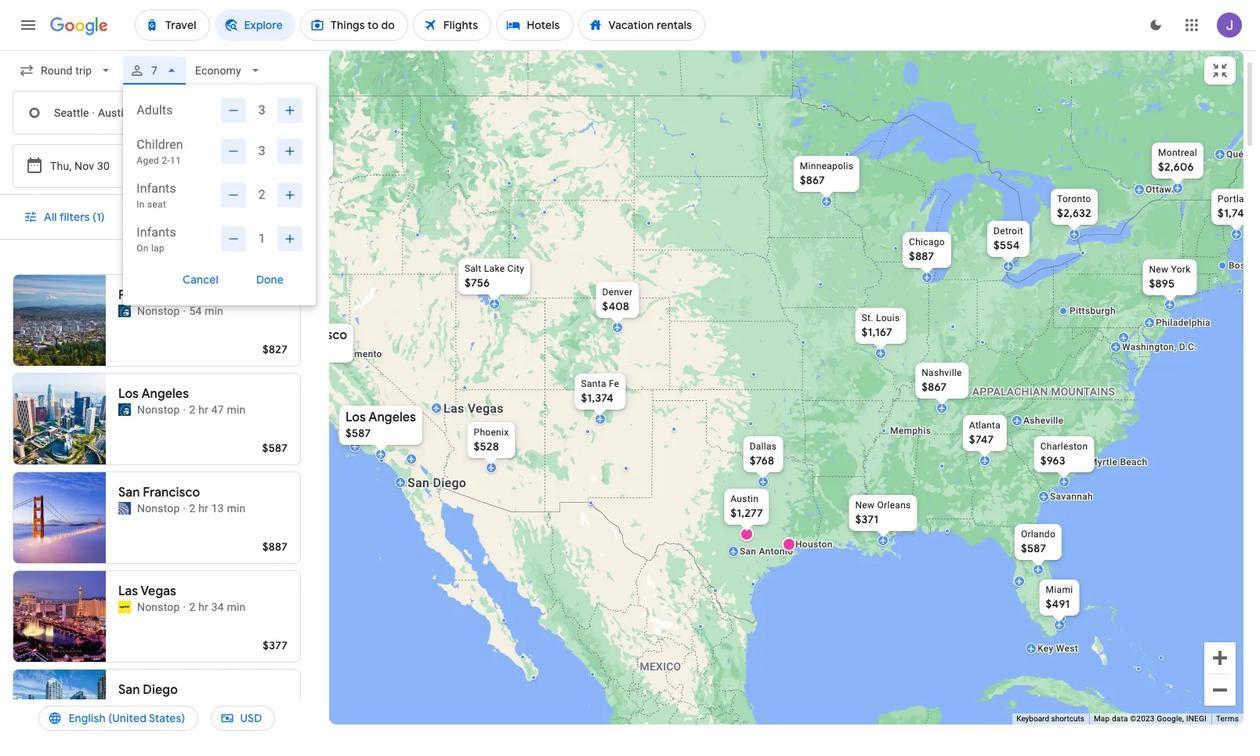 Task type: describe. For each thing, give the bounding box(es) containing it.
756 US dollars text field
[[464, 276, 490, 290]]

0 horizontal spatial $887
[[262, 540, 288, 554]]

infants in seat
[[137, 181, 176, 210]]

houston inside map region
[[795, 539, 833, 550]]

myrtle
[[1089, 457, 1118, 468]]

stops button
[[225, 205, 291, 230]]

$1,743
[[1218, 206, 1251, 220]]

$827
[[263, 343, 288, 357]]

las vegas inside map region
[[443, 401, 504, 416]]

cancel
[[183, 273, 219, 287]]

Departure text field
[[50, 145, 122, 187]]

$887 inside chicago $887
[[909, 249, 935, 263]]

1 · from the left
[[92, 106, 95, 119]]

inegi
[[1187, 715, 1207, 724]]

portland for portland
[[118, 288, 168, 303]]

san down los angeles $587
[[407, 476, 429, 490]]

$554
[[994, 238, 1020, 252]]

key west
[[1038, 643, 1078, 654]]

(united
[[108, 712, 147, 726]]

$867 for nashville $867
[[922, 380, 947, 394]]

san inside san francisco button
[[265, 327, 287, 343]]

$408
[[602, 299, 629, 313]]

miami $491
[[1046, 585, 1073, 611]]

keyboard
[[1017, 715, 1050, 724]]

7
[[152, 64, 158, 77]]

54
[[189, 305, 202, 318]]

$895
[[1149, 276, 1175, 290]]

new for $371
[[855, 500, 875, 511]]

los for los angeles $587
[[345, 410, 366, 425]]

terms
[[1217, 715, 1240, 724]]

austin inside filters "form"
[[98, 106, 130, 119]]

none text field inside filters "form"
[[13, 91, 154, 135]]

san left antonio
[[740, 546, 756, 557]]

587 US dollars text field
[[1021, 541, 1047, 555]]

min for san francisco
[[227, 503, 246, 515]]

miami
[[1046, 585, 1073, 595]]

beach
[[1120, 457, 1148, 468]]

16 hr 3 min
[[178, 700, 234, 713]]

$1,374
[[581, 391, 614, 405]]

nonstop for los angeles
[[137, 404, 180, 416]]

nonstop for san francisco
[[137, 503, 180, 515]]

nashville
[[922, 367, 962, 378]]

2 inside number of passengers dialog
[[259, 187, 266, 202]]

montreal
[[1158, 147, 1198, 158]]

map
[[1094, 715, 1110, 724]]

about
[[196, 253, 222, 264]]

montreal $2,606
[[1158, 147, 1198, 174]]

ottawa
[[1146, 184, 1177, 195]]

about these results
[[196, 253, 281, 264]]

hr for vegas
[[198, 601, 209, 614]]

done button
[[238, 267, 303, 292]]

english (united states) button
[[39, 700, 198, 738]]

francisco inside button
[[290, 327, 347, 343]]

 image for san francisco
[[183, 501, 186, 517]]

on
[[137, 243, 149, 254]]

$491
[[1046, 597, 1070, 611]]

54 min
[[189, 305, 224, 318]]

appalachian mountains
[[972, 385, 1115, 398]]

filters form
[[0, 50, 316, 306]]

washington,
[[1122, 341, 1177, 352]]

san up united icon
[[118, 485, 140, 501]]

 image for las vegas
[[183, 600, 186, 615]]

554 US dollars text field
[[994, 238, 1020, 252]]

$587 inside orlando $587
[[1021, 541, 1047, 555]]

portland $1,743
[[1218, 193, 1256, 220]]

san antonio
[[740, 546, 793, 557]]

$963
[[1041, 454, 1066, 468]]

min for las vegas
[[227, 601, 246, 614]]

hr for francisco
[[198, 503, 209, 515]]

13
[[211, 503, 224, 515]]

3 for children
[[259, 143, 266, 158]]

key
[[1038, 643, 1054, 654]]

seattle · austin · houston
[[54, 106, 181, 119]]

16
[[178, 700, 191, 713]]

747 US dollars text field
[[969, 432, 994, 447]]

$528
[[474, 439, 499, 454]]

1 vertical spatial las vegas
[[118, 584, 176, 600]]

usd button
[[211, 700, 275, 738]]

min for los angeles
[[227, 404, 246, 416]]

fe
[[609, 378, 619, 389]]

491 US dollars text field
[[1046, 597, 1070, 611]]

google,
[[1157, 715, 1185, 724]]

shortcuts
[[1052, 715, 1085, 724]]

keyboard shortcuts button
[[1017, 714, 1085, 725]]

(1)
[[93, 210, 105, 224]]

1 stop
[[137, 700, 169, 713]]

louis
[[876, 312, 900, 323]]

11
[[170, 155, 181, 166]]

united image
[[118, 503, 131, 515]]

min left 'usd'
[[216, 700, 234, 713]]

done
[[257, 273, 284, 287]]

0 horizontal spatial san francisco
[[118, 485, 200, 501]]

usd
[[240, 712, 262, 726]]

houston inside filters "form"
[[139, 106, 181, 119]]

orlando $587
[[1021, 529, 1056, 555]]

47
[[211, 404, 224, 416]]

flights only
[[133, 210, 192, 224]]

$377
[[263, 639, 288, 653]]

las inside map region
[[443, 401, 464, 416]]

city
[[507, 263, 524, 274]]

$756
[[464, 276, 490, 290]]

1 vertical spatial $587
[[262, 441, 288, 456]]

$371
[[855, 512, 879, 526]]

2 · from the left
[[133, 106, 136, 119]]

Return text field
[[169, 145, 247, 187]]

1 vertical spatial san diego
[[118, 683, 178, 699]]

charleston $963
[[1041, 441, 1088, 468]]

atlanta $747
[[969, 420, 1001, 447]]

$2,632
[[1057, 206, 1092, 220]]

austin inside austin $1,277
[[731, 494, 759, 505]]

children aged 2-11
[[137, 137, 183, 166]]

san diego inside map region
[[407, 476, 466, 490]]

map data ©2023 google, inegi
[[1094, 715, 1207, 724]]

stop
[[146, 700, 169, 713]]

alaska image for los angeles
[[118, 404, 131, 416]]

new orleans $371
[[855, 500, 911, 526]]

only
[[171, 210, 192, 224]]

d.c.
[[1179, 341, 1197, 352]]

main menu image
[[19, 16, 38, 34]]

terms link
[[1217, 715, 1240, 724]]

new for $895
[[1149, 264, 1169, 275]]

angeles for los angeles $587
[[368, 410, 416, 425]]

1743 US dollars text field
[[1218, 206, 1251, 220]]

spirit image for las vegas
[[118, 601, 131, 614]]

new york $895
[[1149, 264, 1191, 290]]

alaska image for portland
[[118, 305, 131, 318]]

all
[[44, 210, 57, 224]]

867 US dollars text field
[[800, 173, 825, 187]]

nashville $867
[[922, 367, 962, 394]]

infants on lap
[[137, 225, 176, 254]]



Task type: locate. For each thing, give the bounding box(es) containing it.
2606 US dollars text field
[[1158, 160, 1194, 174]]

2 spirit image from the top
[[118, 700, 131, 713]]

2 alaska image from the top
[[118, 404, 131, 416]]

1 vertical spatial los
[[345, 410, 366, 425]]

1 left stop
[[137, 700, 144, 713]]

0 horizontal spatial francisco
[[143, 485, 200, 501]]

2 hr 34 min
[[189, 601, 246, 614]]

1 horizontal spatial $867
[[922, 380, 947, 394]]

2 for san francisco
[[189, 503, 196, 515]]

1 horizontal spatial ·
[[133, 106, 136, 119]]

houston right antonio
[[795, 539, 833, 550]]

atlanta
[[969, 420, 1001, 431]]

portland for portland $1,743
[[1218, 193, 1256, 204]]

None field
[[13, 56, 120, 85], [189, 56, 270, 85], [13, 56, 120, 85], [189, 56, 270, 85]]

377 US dollars text field
[[263, 639, 288, 653]]

santa
[[581, 378, 606, 389]]

austin $1,277
[[731, 494, 763, 520]]

1 vertical spatial 887 us dollars text field
[[262, 540, 288, 554]]

0 horizontal spatial austin
[[98, 106, 130, 119]]

None text field
[[13, 91, 154, 135]]

philadelphia
[[1156, 317, 1211, 328]]

0 horizontal spatial las
[[118, 584, 138, 600]]

1 vertical spatial 3
[[259, 143, 266, 158]]

0 horizontal spatial new
[[855, 500, 875, 511]]

0 vertical spatial los
[[118, 387, 139, 402]]

2 left 13
[[189, 503, 196, 515]]

nonstop left 54
[[137, 305, 180, 318]]

2-
[[162, 155, 170, 166]]

0 vertical spatial san francisco
[[265, 327, 347, 343]]

1 vertical spatial diego
[[143, 683, 178, 699]]

mexico
[[640, 661, 681, 673]]

7 button
[[123, 56, 186, 85]]

0 vertical spatial portland
[[1218, 193, 1256, 204]]

0 vertical spatial alaska image
[[118, 305, 131, 318]]

1  image from the top
[[183, 303, 186, 319]]

0 horizontal spatial diego
[[143, 683, 178, 699]]

portland down on
[[118, 288, 168, 303]]

768 US dollars text field
[[750, 454, 774, 468]]

stops
[[235, 210, 264, 224]]

number of passengers dialog
[[123, 85, 316, 306]]

1 horizontal spatial austin
[[731, 494, 759, 505]]

1 vertical spatial alaska image
[[118, 404, 131, 416]]

0 vertical spatial 1
[[259, 231, 266, 246]]

0 vertical spatial new
[[1149, 264, 1169, 275]]

$867 inside minneapolis $867
[[800, 173, 825, 187]]

min right 47
[[227, 404, 246, 416]]

salt
[[464, 263, 481, 274]]

1 horizontal spatial new
[[1149, 264, 1169, 275]]

hr left 47
[[198, 404, 209, 416]]

1 horizontal spatial houston
[[795, 539, 833, 550]]

©2023
[[1131, 715, 1155, 724]]

all filters (1) button
[[14, 198, 117, 236]]

$867 inside nashville $867
[[922, 380, 947, 394]]

dallas
[[750, 441, 777, 452]]

san francisco inside san francisco button
[[265, 327, 347, 343]]

 image for portland
[[183, 303, 186, 319]]

0 vertical spatial 3
[[259, 103, 266, 118]]

orlando
[[1021, 529, 1056, 540]]

los for los angeles
[[118, 387, 139, 402]]

1 vertical spatial portland
[[118, 288, 168, 303]]

2 infants from the top
[[137, 225, 176, 240]]

los angeles
[[118, 387, 189, 402]]

portland up $1,743
[[1218, 193, 1256, 204]]

1 vertical spatial $887
[[262, 540, 288, 554]]

san francisco up united icon
[[118, 485, 200, 501]]

las vegas
[[443, 401, 504, 416], [118, 584, 176, 600]]

francisco up sacramento
[[290, 327, 347, 343]]

1 nonstop from the top
[[137, 305, 180, 318]]

lap
[[151, 243, 165, 254]]

1 vertical spatial vegas
[[141, 584, 176, 600]]

seattle
[[54, 106, 89, 119]]

1 vertical spatial new
[[855, 500, 875, 511]]

austin up $1,277
[[731, 494, 759, 505]]

867 US dollars text field
[[922, 380, 947, 394]]

st.
[[862, 312, 874, 323]]

1 horizontal spatial 587 us dollars text field
[[345, 426, 371, 440]]

hr for angeles
[[198, 404, 209, 416]]

diego inside map region
[[433, 476, 466, 490]]

new
[[1149, 264, 1169, 275], [855, 500, 875, 511]]

 image
[[183, 402, 186, 418]]

2 vertical spatial  image
[[183, 600, 186, 615]]

angeles inside los angeles $587
[[368, 410, 416, 425]]

1 horizontal spatial angeles
[[368, 410, 416, 425]]

1 vertical spatial las
[[118, 584, 138, 600]]

west
[[1056, 643, 1078, 654]]

827 US dollars text field
[[263, 343, 288, 357]]

2 up stops popup button
[[259, 187, 266, 202]]

diego
[[433, 476, 466, 490], [143, 683, 178, 699]]

2 hr 47 min
[[189, 404, 246, 416]]

portland inside map region
[[1218, 193, 1256, 204]]

408 US dollars text field
[[602, 299, 629, 313]]

states)
[[149, 712, 185, 726]]

0 vertical spatial diego
[[433, 476, 466, 490]]

·
[[92, 106, 95, 119], [133, 106, 136, 119]]

denver
[[602, 287, 633, 298]]

1 vertical spatial austin
[[731, 494, 759, 505]]

2
[[259, 187, 266, 202], [189, 404, 196, 416], [189, 503, 196, 515], [189, 601, 196, 614]]

hr left 13
[[198, 503, 209, 515]]

minneapolis $867
[[800, 160, 854, 187]]

0 horizontal spatial $867
[[800, 173, 825, 187]]

0 vertical spatial infants
[[137, 181, 176, 196]]

toronto $2,632
[[1057, 193, 1092, 220]]

1 up the results
[[259, 231, 266, 246]]

denver $408
[[602, 287, 633, 313]]

portland
[[1218, 193, 1256, 204], [118, 288, 168, 303]]

spirit image for san diego
[[118, 700, 131, 713]]

houston up children
[[139, 106, 181, 119]]

 image left 2 hr 34 min
[[183, 600, 186, 615]]

$867 for minneapolis $867
[[800, 173, 825, 187]]

change appearance image
[[1138, 6, 1175, 44]]

0 horizontal spatial las vegas
[[118, 584, 176, 600]]

antonio
[[759, 546, 793, 557]]

34
[[211, 601, 224, 614]]

$867 down the minneapolis
[[800, 173, 825, 187]]

keyboard shortcuts
[[1017, 715, 1085, 724]]

1 vertical spatial 1
[[137, 700, 144, 713]]

0 horizontal spatial 1
[[137, 700, 144, 713]]

pittsburgh
[[1070, 305, 1116, 316]]

371 US dollars text field
[[855, 512, 879, 526]]

2 left 47
[[189, 404, 196, 416]]

these
[[225, 253, 249, 264]]

los inside los angeles $587
[[345, 410, 366, 425]]

0 horizontal spatial los
[[118, 387, 139, 402]]

map region
[[256, 0, 1257, 738]]

savannah
[[1050, 491, 1093, 502]]

houston
[[139, 106, 181, 119], [795, 539, 833, 550]]

chicago
[[909, 236, 945, 247]]

1 vertical spatial angeles
[[368, 410, 416, 425]]

aged
[[137, 155, 159, 166]]

min right 54
[[205, 305, 224, 318]]

san up (united
[[118, 683, 140, 699]]

1167 US dollars text field
[[862, 325, 893, 339]]

1 horizontal spatial $887
[[909, 249, 935, 263]]

nonstop right united icon
[[137, 503, 180, 515]]

1 horizontal spatial diego
[[433, 476, 466, 490]]

895 US dollars text field
[[1149, 276, 1175, 290]]

nonstop down "los angeles"
[[137, 404, 180, 416]]

dallas $768
[[750, 441, 777, 468]]

1374 US dollars text field
[[581, 391, 614, 405]]

hr right 16 on the left bottom of page
[[193, 700, 203, 713]]

1 vertical spatial houston
[[795, 539, 833, 550]]

0 horizontal spatial ·
[[92, 106, 95, 119]]

min
[[205, 305, 224, 318], [227, 404, 246, 416], [227, 503, 246, 515], [227, 601, 246, 614], [216, 700, 234, 713]]

$867 down nashville
[[922, 380, 947, 394]]

1 horizontal spatial $587
[[345, 426, 371, 440]]

0 vertical spatial vegas
[[467, 401, 504, 416]]

1
[[259, 231, 266, 246], [137, 700, 144, 713]]

0 vertical spatial san diego
[[407, 476, 466, 490]]

myrtle beach
[[1089, 457, 1148, 468]]

infants up lap
[[137, 225, 176, 240]]

3  image from the top
[[183, 600, 186, 615]]

0 vertical spatial angeles
[[141, 387, 189, 402]]

nonstop for portland
[[137, 305, 180, 318]]

alaska image down "los angeles"
[[118, 404, 131, 416]]

$2,606
[[1158, 160, 1194, 174]]

view smaller map image
[[1211, 61, 1230, 80]]

2 vertical spatial 3
[[206, 700, 213, 713]]

1 horizontal spatial 887 us dollars text field
[[909, 249, 935, 263]]

washington, d.c.
[[1122, 341, 1197, 352]]

angeles for los angeles
[[141, 387, 189, 402]]

1 alaska image from the top
[[118, 305, 131, 318]]

1277 US dollars text field
[[731, 506, 763, 520]]

1 horizontal spatial 1
[[259, 231, 266, 246]]

flights
[[133, 210, 168, 224]]

1 horizontal spatial las
[[443, 401, 464, 416]]

 image left 54
[[183, 303, 186, 319]]

minneapolis
[[800, 160, 854, 171]]

salt lake city $756
[[464, 263, 524, 290]]

0 vertical spatial  image
[[183, 303, 186, 319]]

2 horizontal spatial $587
[[1021, 541, 1047, 555]]

1 horizontal spatial los
[[345, 410, 366, 425]]

0 horizontal spatial $587
[[262, 441, 288, 456]]

los
[[118, 387, 139, 402], [345, 410, 366, 425]]

$587 inside los angeles $587
[[345, 426, 371, 440]]

1 inside number of passengers dialog
[[259, 231, 266, 246]]

new up $895 text field
[[1149, 264, 1169, 275]]

4 nonstop from the top
[[137, 601, 180, 614]]

chicago $887
[[909, 236, 945, 263]]

orleans
[[877, 500, 911, 511]]

francisco up 2 hr 13 min
[[143, 485, 200, 501]]

1 horizontal spatial vegas
[[467, 401, 504, 416]]

detroit
[[994, 225, 1024, 236]]

0 vertical spatial las vegas
[[443, 401, 504, 416]]

0 vertical spatial $587
[[345, 426, 371, 440]]

1 vertical spatial spirit image
[[118, 700, 131, 713]]

$747
[[969, 432, 994, 447]]

vegas inside map region
[[467, 401, 504, 416]]

detroit $554
[[994, 225, 1024, 252]]

2 vertical spatial $587
[[1021, 541, 1047, 555]]

0 vertical spatial 587 us dollars text field
[[345, 426, 371, 440]]

infants up seat
[[137, 181, 176, 196]]

boston
[[1229, 260, 1257, 271]]

york
[[1171, 264, 1191, 275]]

1 vertical spatial san francisco
[[118, 485, 200, 501]]

spirit image
[[118, 601, 131, 614], [118, 700, 131, 713]]

0 vertical spatial 887 us dollars text field
[[909, 249, 935, 263]]

2632 US dollars text field
[[1057, 206, 1092, 220]]

2  image from the top
[[183, 501, 186, 517]]

1 vertical spatial 587 us dollars text field
[[262, 441, 288, 456]]

vegas
[[467, 401, 504, 416], [141, 584, 176, 600]]

cancel button
[[164, 267, 238, 292]]

hr left 34 at the bottom of the page
[[198, 601, 209, 614]]

st. louis $1,167
[[862, 312, 900, 339]]

results
[[251, 253, 281, 264]]

new inside new york $895
[[1149, 264, 1169, 275]]

0 vertical spatial francisco
[[290, 327, 347, 343]]

2 nonstop from the top
[[137, 404, 180, 416]]

1 spirit image from the top
[[118, 601, 131, 614]]

528 US dollars text field
[[474, 439, 499, 454]]

1 horizontal spatial las vegas
[[443, 401, 504, 416]]

1 horizontal spatial san francisco
[[265, 327, 347, 343]]

3 nonstop from the top
[[137, 503, 180, 515]]

0 horizontal spatial houston
[[139, 106, 181, 119]]

0 vertical spatial spirit image
[[118, 601, 131, 614]]

seat
[[147, 199, 166, 210]]

0 horizontal spatial 587 us dollars text field
[[262, 441, 288, 456]]

 image
[[183, 303, 186, 319], [183, 501, 186, 517], [183, 600, 186, 615]]

loading results progress bar
[[0, 50, 1257, 53]]

alaska image left 54
[[118, 305, 131, 318]]

· right seattle
[[92, 106, 95, 119]]

0 horizontal spatial 887 us dollars text field
[[262, 540, 288, 554]]

1 infants from the top
[[137, 181, 176, 196]]

0 horizontal spatial portland
[[118, 288, 168, 303]]

nonstop for las vegas
[[137, 601, 180, 614]]

nonstop
[[137, 305, 180, 318], [137, 404, 180, 416], [137, 503, 180, 515], [137, 601, 180, 614]]

0 horizontal spatial angeles
[[141, 387, 189, 402]]

$1,277
[[731, 506, 763, 520]]

infants for 2
[[137, 181, 176, 196]]

2 for los angeles
[[189, 404, 196, 416]]

1 horizontal spatial francisco
[[290, 327, 347, 343]]

new inside new orleans $371
[[855, 500, 875, 511]]

1 vertical spatial  image
[[183, 501, 186, 517]]

san down done button
[[265, 327, 287, 343]]

austin left 'adults'
[[98, 106, 130, 119]]

toronto
[[1057, 193, 1092, 204]]

0 vertical spatial houston
[[139, 106, 181, 119]]

min right 13
[[227, 503, 246, 515]]

0 vertical spatial las
[[443, 401, 464, 416]]

0 vertical spatial austin
[[98, 106, 130, 119]]

587 US dollars text field
[[345, 426, 371, 440], [262, 441, 288, 456]]

san francisco up sacramento
[[265, 327, 347, 343]]

new up the $371 text box
[[855, 500, 875, 511]]

1 horizontal spatial san diego
[[407, 476, 466, 490]]

1 for 1
[[259, 231, 266, 246]]

2 left 34 at the bottom of the page
[[189, 601, 196, 614]]

austin
[[98, 106, 130, 119], [731, 494, 759, 505]]

québec
[[1227, 149, 1257, 160]]

2 for las vegas
[[189, 601, 196, 614]]

3 for adults
[[259, 103, 266, 118]]

all filters (1)
[[44, 210, 105, 224]]

nonstop left 2 hr 34 min
[[137, 601, 180, 614]]

clear travel mode image
[[187, 198, 225, 236]]

0 horizontal spatial vegas
[[141, 584, 176, 600]]

infants for 1
[[137, 225, 176, 240]]

1 vertical spatial infants
[[137, 225, 176, 240]]

963 US dollars text field
[[1041, 454, 1066, 468]]

alaska image
[[118, 305, 131, 318], [118, 404, 131, 416]]

flights only button
[[124, 205, 219, 230]]

1 vertical spatial $867
[[922, 380, 947, 394]]

· left 'adults'
[[133, 106, 136, 119]]

1 vertical spatial francisco
[[143, 485, 200, 501]]

english (united states)
[[69, 712, 185, 726]]

887 US dollars text field
[[909, 249, 935, 263], [262, 540, 288, 554]]

min right 34 at the bottom of the page
[[227, 601, 246, 614]]

appalachian
[[972, 385, 1048, 398]]

 image left 2 hr 13 min
[[183, 501, 186, 517]]

0 vertical spatial $867
[[800, 173, 825, 187]]

0 vertical spatial $887
[[909, 249, 935, 263]]

1 for 1 stop
[[137, 700, 144, 713]]

1 horizontal spatial portland
[[1218, 193, 1256, 204]]

filters
[[60, 210, 90, 224]]

0 horizontal spatial san diego
[[118, 683, 178, 699]]



Task type: vqa. For each thing, say whether or not it's contained in the screenshot.
bottommost 1 stop flight. ELEMENT
no



